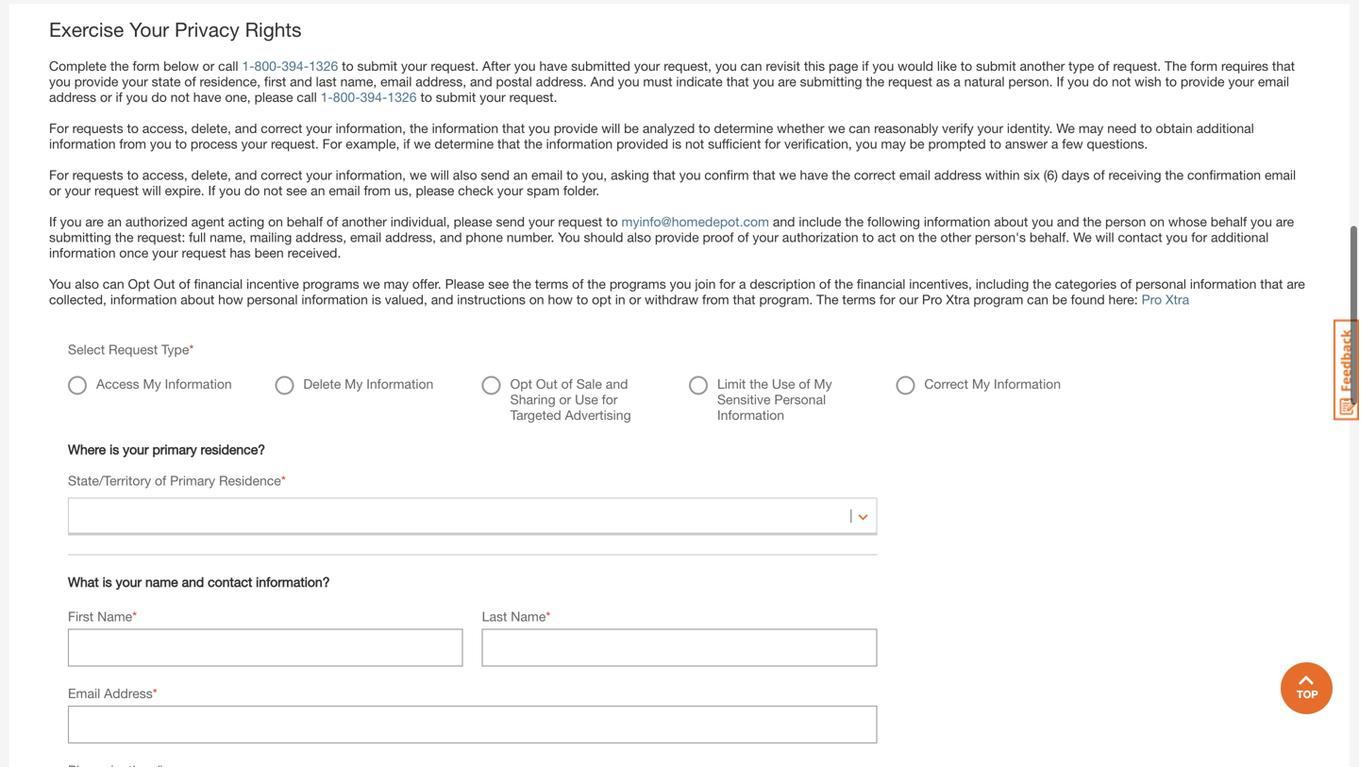 Task type: vqa. For each thing, say whether or not it's contained in the screenshot.
Farmhouse the View
no



Task type: locate. For each thing, give the bounding box(es) containing it.
information down type
[[165, 376, 232, 392]]

on
[[268, 214, 283, 229], [1150, 214, 1165, 229], [900, 229, 915, 245], [529, 292, 544, 307]]

if right expire.
[[208, 183, 216, 198]]

0 vertical spatial information,
[[336, 120, 406, 136]]

request inside and include the following information about you and the person on whose behalf you are submitting the request: full name, mailing address, email address, and phone number. you should also provide proof of your authorization to act on the other person's behalf. we will contact you for additional information once your request has been received.
[[182, 245, 226, 260]]

will inside and include the following information about you and the person on whose behalf you are submitting the request: full name, mailing address, email address, and phone number. you should also provide proof of your authorization to act on the other person's behalf. we will contact you for additional information once your request has been received.
[[1096, 229, 1115, 245]]

0 vertical spatial about
[[994, 214, 1028, 229]]

from
[[119, 136, 146, 151], [364, 183, 391, 198], [702, 292, 729, 307]]

financial
[[194, 276, 243, 292], [857, 276, 906, 292]]

of
[[1098, 58, 1110, 73], [184, 73, 196, 89], [1094, 167, 1105, 183], [327, 214, 338, 229], [738, 229, 749, 245], [179, 276, 190, 292], [572, 276, 584, 292], [820, 276, 831, 292], [1121, 276, 1132, 292], [561, 376, 573, 392], [799, 376, 811, 392], [155, 473, 166, 488]]

email inside and include the following information about you and the person on whose behalf you are submitting the request: full name, mailing address, email address, and phone number. you should also provide proof of your authorization to act on the other person's behalf. we will contact you for additional information once your request has been received.
[[350, 229, 382, 245]]

1 vertical spatial have
[[193, 89, 221, 105]]

the
[[110, 58, 129, 73], [866, 73, 885, 89], [410, 120, 428, 136], [524, 136, 543, 151], [832, 167, 851, 183], [1165, 167, 1184, 183], [845, 214, 864, 229], [1083, 214, 1102, 229], [115, 229, 134, 245], [919, 229, 937, 245], [513, 276, 531, 292], [587, 276, 606, 292], [835, 276, 853, 292], [1033, 276, 1052, 292], [750, 376, 768, 392]]

can inside to submit your request. after you have submitted your request, you can revisit this page if you would like to submit another type of request.  the form requires that you provide your state of residence, first and last name, email address, and postal address.  and you must indicate that you are submitting the request as a natural person.  if you do not wish to provide your email address or if you do not have one, please call
[[741, 58, 762, 73]]

0 vertical spatial send
[[481, 167, 510, 183]]

2 my from the left
[[345, 376, 363, 392]]

1 vertical spatial access,
[[142, 167, 188, 183]]

contact
[[1118, 229, 1163, 245], [208, 574, 252, 590]]

1 horizontal spatial may
[[881, 136, 906, 151]]

our
[[899, 292, 919, 307]]

is inside for requests to access, delete, and correct your information, the information that you provide will be analyzed to determine whether we can reasonably verify your identity.  we may need to obtain additional information from you to process your request. for example, if we determine that the information provided is not sufficient for verification, you may be prompted to answer a few questions.
[[672, 136, 682, 151]]

one,
[[225, 89, 251, 105]]

for
[[765, 136, 781, 151], [1192, 229, 1208, 245], [720, 276, 736, 292], [880, 292, 896, 307], [602, 392, 618, 407]]

1 vertical spatial out
[[536, 376, 558, 392]]

1 vertical spatial the
[[817, 292, 839, 307]]

contact inside and include the following information about you and the person on whose behalf you are submitting the request: full name, mailing address, email address, and phone number. you should also provide proof of your authorization to act on the other person's behalf. we will contact you for additional information once your request has been received.
[[1118, 229, 1163, 245]]

name right first
[[97, 609, 132, 624]]

1 horizontal spatial see
[[488, 276, 509, 292]]

my inside the limit the use of my sensitive personal information
[[814, 376, 832, 392]]

provide down address.
[[554, 120, 598, 136]]

1 horizontal spatial another
[[1020, 58, 1065, 73]]

requests for for requests to access, delete, and correct your information, we will also send an email to you, asking that you confirm that we have the correct email address within six (6) days of receiving the confirmation email or your request will expire.  if you do not see an email from us, please check your spam folder.
[[72, 167, 123, 183]]

* right primary
[[281, 473, 286, 488]]

another left individual,
[[342, 214, 387, 229]]

of inside and include the following information about you and the person on whose behalf you are submitting the request: full name, mailing address, email address, and phone number. you should also provide proof of your authorization to act on the other person's behalf. we will contact you for additional information once your request has been received.
[[738, 229, 749, 245]]

xtra right here: at the top of the page
[[1166, 292, 1190, 307]]

1326
[[309, 58, 338, 73], [387, 89, 417, 105]]

394-
[[282, 58, 309, 73], [360, 89, 387, 105]]

2 horizontal spatial have
[[800, 167, 828, 183]]

how left incentive
[[218, 292, 243, 307]]

and inside for requests to access, delete, and correct your information, we will also send an email to you, asking that you confirm that we have the correct email address within six (6) days of receiving the confirmation email or your request will expire.  if you do not see an email from us, please check your spam folder.
[[235, 167, 257, 183]]

1 horizontal spatial address
[[935, 167, 982, 183]]

0 horizontal spatial how
[[218, 292, 243, 307]]

delete my information
[[303, 376, 434, 392]]

we inside for requests to access, delete, and correct your information, the information that you provide will be analyzed to determine whether we can reasonably verify your identity.  we may need to obtain additional information from you to process your request. for example, if we determine that the information provided is not sufficient for verification, you may be prompted to answer a few questions.
[[1057, 120, 1075, 136]]

0 vertical spatial we
[[1057, 120, 1075, 136]]

contact left information?
[[208, 574, 252, 590]]

will inside for requests to access, delete, and correct your information, the information that you provide will be analyzed to determine whether we can reasonably verify your identity.  we may need to obtain additional information from you to process your request. for example, if we determine that the information provided is not sufficient for verification, you may be prompted to answer a few questions.
[[602, 120, 621, 136]]

and inside for requests to access, delete, and correct your information, the information that you provide will be analyzed to determine whether we can reasonably verify your identity.  we may need to obtain additional information from you to process your request. for example, if we determine that the information provided is not sufficient for verification, you may be prompted to answer a few questions.
[[235, 120, 257, 136]]

you right after
[[514, 58, 536, 73]]

0 vertical spatial additional
[[1197, 120, 1255, 136]]

has
[[230, 245, 251, 260]]

None text field
[[68, 629, 463, 667], [482, 629, 877, 667], [68, 629, 463, 667], [482, 629, 877, 667]]

received.
[[288, 245, 341, 260]]

may left offer.
[[384, 276, 409, 292]]

sensitive
[[718, 392, 771, 407]]

* for first name *
[[132, 609, 137, 624]]

correct for will
[[261, 167, 302, 183]]

about inside you also can opt out of financial incentive programs we may offer. please see the terms of the programs you join for a description of the financial incentives, including the categories of personal information that are collected, information about how personal information is valued, and instructions on how to opt in or withdraw from that program.  the terms for our pro xtra program can be found here:
[[181, 292, 215, 307]]

1 horizontal spatial 1326
[[387, 89, 417, 105]]

0 horizontal spatial from
[[119, 136, 146, 151]]

for right targeted at the left of page
[[602, 392, 618, 407]]

information
[[165, 376, 232, 392], [367, 376, 434, 392], [994, 376, 1061, 392], [718, 407, 785, 423]]

for inside and include the following information about you and the person on whose behalf you are submitting the request: full name, mailing address, email address, and phone number. you should also provide proof of your authorization to act on the other person's behalf. we will contact you for additional information once your request has been received.
[[1192, 229, 1208, 245]]

information up you,
[[546, 136, 613, 151]]

determine up check
[[435, 136, 494, 151]]

another left type
[[1020, 58, 1065, 73]]

for down confirmation
[[1192, 229, 1208, 245]]

(6)
[[1044, 167, 1058, 183]]

of left sale
[[561, 376, 573, 392]]

0 vertical spatial another
[[1020, 58, 1065, 73]]

2 access, from the top
[[142, 167, 188, 183]]

call right the first
[[297, 89, 317, 105]]

1 requests from the top
[[72, 120, 123, 136]]

you left "join"
[[670, 276, 692, 292]]

programs down and include the following information about you and the person on whose behalf you are submitting the request: full name, mailing address, email address, and phone number. you should also provide proof of your authorization to act on the other person's behalf. we will contact you for additional information once your request has been received.
[[610, 276, 666, 292]]

0 vertical spatial out
[[154, 276, 175, 292]]

0 horizontal spatial about
[[181, 292, 215, 307]]

1 vertical spatial another
[[342, 214, 387, 229]]

information down "complete"
[[49, 136, 116, 151]]

1 horizontal spatial 800-
[[333, 89, 360, 105]]

address inside for requests to access, delete, and correct your information, we will also send an email to you, asking that you confirm that we have the correct email address within six (6) days of receiving the confirmation email or your request will expire.  if you do not see an email from us, please check your spam folder.
[[935, 167, 982, 183]]

can
[[741, 58, 762, 73], [849, 120, 871, 136], [103, 276, 124, 292], [1027, 292, 1049, 307]]

from inside you also can opt out of financial incentive programs we may offer. please see the terms of the programs you join for a description of the financial incentives, including the categories of personal information that are collected, information about how personal information is valued, and instructions on how to opt in or withdraw from that program.  the terms for our pro xtra program can be found here:
[[702, 292, 729, 307]]

0 vertical spatial opt
[[128, 276, 150, 292]]

requests inside for requests to access, delete, and correct your information, the information that you provide will be analyzed to determine whether we can reasonably verify your identity.  we may need to obtain additional information from you to process your request. for example, if we determine that the information provided is not sufficient for verification, you may be prompted to answer a few questions.
[[72, 120, 123, 136]]

additional inside and include the following information about you and the person on whose behalf you are submitting the request: full name, mailing address, email address, and phone number. you should also provide proof of your authorization to act on the other person's behalf. we will contact you for additional information once your request has been received.
[[1211, 229, 1269, 245]]

request. right type
[[1113, 58, 1161, 73]]

and down one,
[[235, 120, 257, 136]]

for inside for requests to access, delete, and correct your information, we will also send an email to you, asking that you confirm that we have the correct email address within six (6) days of receiving the confirmation email or your request will expire.  if you do not see an email from us, please check your spam folder.
[[49, 167, 69, 183]]

1 vertical spatial also
[[627, 229, 651, 245]]

0 horizontal spatial programs
[[303, 276, 359, 292]]

1326 up example,
[[387, 89, 417, 105]]

out inside you also can opt out of financial incentive programs we may offer. please see the terms of the programs you join for a description of the financial incentives, including the categories of personal information that are collected, information about how personal information is valued, and instructions on how to opt in or withdraw from that program.  the terms for our pro xtra program can be found here:
[[154, 276, 175, 292]]

0 vertical spatial address
[[49, 89, 96, 105]]

do left wish
[[1093, 73, 1109, 89]]

first name *
[[68, 609, 137, 624]]

0 horizontal spatial personal
[[247, 292, 298, 307]]

request. up 1-800-394-1326 to submit your request.
[[431, 58, 479, 73]]

1 horizontal spatial use
[[772, 376, 795, 392]]

email
[[381, 73, 412, 89], [1258, 73, 1290, 89], [532, 167, 563, 183], [900, 167, 931, 183], [1265, 167, 1296, 183], [329, 183, 360, 198], [350, 229, 382, 245]]

delete, inside for requests to access, delete, and correct your information, the information that you provide will be analyzed to determine whether we can reasonably verify your identity.  we may need to obtain additional information from you to process your request. for example, if we determine that the information provided is not sufficient for verification, you may be prompted to answer a few questions.
[[191, 120, 231, 136]]

provide inside and include the following information about you and the person on whose behalf you are submitting the request: full name, mailing address, email address, and phone number. you should also provide proof of your authorization to act on the other person's behalf. we will contact you for additional information once your request has been received.
[[655, 229, 699, 245]]

for right sufficient
[[765, 136, 781, 151]]

may inside you also can opt out of financial incentive programs we may offer. please see the terms of the programs you join for a description of the financial incentives, including the categories of personal information that are collected, information about how personal information is valued, and instructions on how to opt in or withdraw from that program.  the terms for our pro xtra program can be found here:
[[384, 276, 409, 292]]

1 vertical spatial we
[[1074, 229, 1092, 245]]

see inside for requests to access, delete, and correct your information, we will also send an email to you, asking that you confirm that we have the correct email address within six (6) days of receiving the confirmation email or your request will expire.  if you do not see an email from us, please check your spam folder.
[[286, 183, 307, 198]]

information up the collected,
[[49, 245, 116, 260]]

394- up example,
[[360, 89, 387, 105]]

wish
[[1135, 73, 1162, 89]]

0 horizontal spatial form
[[133, 58, 160, 73]]

0 horizontal spatial a
[[739, 276, 746, 292]]

0 vertical spatial you
[[558, 229, 580, 245]]

2 behalf from the left
[[1211, 214, 1247, 229]]

0 vertical spatial the
[[1165, 58, 1187, 73]]

my
[[143, 376, 161, 392], [345, 376, 363, 392], [814, 376, 832, 392], [972, 376, 990, 392]]

xtra
[[946, 292, 970, 307], [1166, 292, 1190, 307]]

you inside you also can opt out of financial incentive programs we may offer. please see the terms of the programs you join for a description of the financial incentives, including the categories of personal information that are collected, information about how personal information is valued, and instructions on how to opt in or withdraw from that program.  the terms for our pro xtra program can be found here:
[[670, 276, 692, 292]]

information right pro xtra
[[1190, 276, 1257, 292]]

access, inside for requests to access, delete, and correct your information, the information that you provide will be analyzed to determine whether we can reasonably verify your identity.  we may need to obtain additional information from you to process your request. for example, if we determine that the information provided is not sufficient for verification, you may be prompted to answer a few questions.
[[142, 120, 188, 136]]

information for delete my information
[[367, 376, 434, 392]]

a inside to submit your request. after you have submitted your request, you can revisit this page if you would like to submit another type of request.  the form requires that you provide your state of residence, first and last name, email address, and postal address.  and you must indicate that you are submitting the request as a natural person.  if you do not wish to provide your email address or if you do not have one, please call
[[954, 73, 961, 89]]

1 horizontal spatial contact
[[1118, 229, 1163, 245]]

0 vertical spatial submitting
[[800, 73, 863, 89]]

opt out of sale and sharing or use for targeted advertising
[[510, 376, 631, 423]]

information
[[432, 120, 499, 136], [49, 136, 116, 151], [546, 136, 613, 151], [924, 214, 991, 229], [49, 245, 116, 260], [1190, 276, 1257, 292], [110, 292, 177, 307], [301, 292, 368, 307]]

acting
[[228, 214, 265, 229]]

1 how from the left
[[218, 292, 243, 307]]

1 horizontal spatial if
[[403, 136, 410, 151]]

0 horizontal spatial 394-
[[282, 58, 309, 73]]

behalf up received.
[[287, 214, 323, 229]]

4 my from the left
[[972, 376, 990, 392]]

terms
[[535, 276, 569, 292], [843, 292, 876, 307]]

1 horizontal spatial programs
[[610, 276, 666, 292]]

and down process
[[235, 167, 257, 183]]

delete, inside for requests to access, delete, and correct your information, we will also send an email to you, asking that you confirm that we have the correct email address within six (6) days of receiving the confirmation email or your request will expire.  if you do not see an email from us, please check your spam folder.
[[191, 167, 231, 183]]

be left analyzed
[[624, 120, 639, 136]]

for inside opt out of sale and sharing or use for targeted advertising
[[602, 392, 618, 407]]

1 vertical spatial 1326
[[387, 89, 417, 105]]

correct my information
[[925, 376, 1061, 392]]

behalf right whose
[[1211, 214, 1247, 229]]

and inside opt out of sale and sharing or use for targeted advertising
[[606, 376, 628, 392]]

1 horizontal spatial do
[[244, 183, 260, 198]]

what is your name and contact information?
[[68, 574, 330, 590]]

0 vertical spatial 394-
[[282, 58, 309, 73]]

0 horizontal spatial do
[[151, 89, 167, 105]]

1 pro from the left
[[922, 292, 943, 307]]

0 horizontal spatial determine
[[435, 136, 494, 151]]

None text field
[[68, 706, 877, 744]]

1 horizontal spatial about
[[994, 214, 1028, 229]]

requests down "complete"
[[72, 120, 123, 136]]

for left our
[[880, 292, 896, 307]]

a inside for requests to access, delete, and correct your information, the information that you provide will be analyzed to determine whether we can reasonably verify your identity.  we may need to obtain additional information from you to process your request. for example, if we determine that the information provided is not sufficient for verification, you may be prompted to answer a few questions.
[[1052, 136, 1059, 151]]

1 horizontal spatial determine
[[714, 120, 774, 136]]

request
[[888, 73, 933, 89], [94, 183, 139, 198], [558, 214, 603, 229], [182, 245, 226, 260]]

access, inside for requests to access, delete, and correct your information, we will also send an email to you, asking that you confirm that we have the correct email address within six (6) days of receiving the confirmation email or your request will expire.  if you do not see an email from us, please check your spam folder.
[[142, 167, 188, 183]]

0 vertical spatial have
[[540, 58, 568, 73]]

include
[[799, 214, 842, 229]]

0 horizontal spatial another
[[342, 214, 387, 229]]

reasonably
[[874, 120, 939, 136]]

or inside for requests to access, delete, and correct your information, we will also send an email to you, asking that you confirm that we have the correct email address within six (6) days of receiving the confirmation email or your request will expire.  if you do not see an email from us, please check your spam folder.
[[49, 183, 61, 198]]

terms left our
[[843, 292, 876, 307]]

please inside for requests to access, delete, and correct your information, we will also send an email to you, asking that you confirm that we have the correct email address within six (6) days of receiving the confirmation email or your request will expire.  if you do not see an email from us, please check your spam folder.
[[416, 183, 455, 198]]

a right "join"
[[739, 276, 746, 292]]

form
[[133, 58, 160, 73], [1191, 58, 1218, 73]]

0 vertical spatial 1326
[[309, 58, 338, 73]]

name for first name
[[97, 609, 132, 624]]

also up select
[[75, 276, 99, 292]]

name, inside and include the following information about you and the person on whose behalf you are submitting the request: full name, mailing address, email address, and phone number. you should also provide proof of your authorization to act on the other person's behalf. we will contact you for additional information once your request has been received.
[[210, 229, 246, 245]]

2 name from the left
[[511, 609, 546, 624]]

provide
[[74, 73, 118, 89], [1181, 73, 1225, 89], [554, 120, 598, 136], [655, 229, 699, 245]]

check
[[458, 183, 494, 198]]

information, inside for requests to access, delete, and correct your information, we will also send an email to you, asking that you confirm that we have the correct email address within six (6) days of receiving the confirmation email or your request will expire.  if you do not see an email from us, please check your spam folder.
[[336, 167, 406, 183]]

1-800-394-1326 to submit your request.
[[321, 89, 557, 105]]

2 vertical spatial have
[[800, 167, 828, 183]]

information, for we
[[336, 167, 406, 183]]

can inside for requests to access, delete, and correct your information, the information that you provide will be analyzed to determine whether we can reasonably verify your identity.  we may need to obtain additional information from you to process your request. for example, if we determine that the information provided is not sufficient for verification, you may be prompted to answer a few questions.
[[849, 120, 871, 136]]

for requests to access, delete, and correct your information, the information that you provide will be analyzed to determine whether we can reasonably verify your identity.  we may need to obtain additional information from you to process your request. for example, if we determine that the information provided is not sufficient for verification, you may be prompted to answer a few questions.
[[49, 120, 1255, 151]]

see inside you also can opt out of financial incentive programs we may offer. please see the terms of the programs you join for a description of the financial incentives, including the categories of personal information that are collected, information about how personal information is valued, and instructions on how to opt in or withdraw from that program.  the terms for our pro xtra program can be found here:
[[488, 276, 509, 292]]

sharing
[[510, 392, 556, 407]]

address down "complete"
[[49, 89, 96, 105]]

have down verification,
[[800, 167, 828, 183]]

are inside to submit your request. after you have submitted your request, you can revisit this page if you would like to submit another type of request.  the form requires that you provide your state of residence, first and last name, email address, and postal address.  and you must indicate that you are submitting the request as a natural person.  if you do not wish to provide your email address or if you do not have one, please call
[[778, 73, 797, 89]]

myinfo@homedepot.com
[[622, 214, 769, 229]]

information, inside for requests to access, delete, and correct your information, the information that you provide will be analyzed to determine whether we can reasonably verify your identity.  we may need to obtain additional information from you to process your request. for example, if we determine that the information provided is not sufficient for verification, you may be prompted to answer a few questions.
[[336, 120, 406, 136]]

1 information, from the top
[[336, 120, 406, 136]]

are inside you also can opt out of financial incentive programs we may offer. please see the terms of the programs you join for a description of the financial incentives, including the categories of personal information that are collected, information about how personal information is valued, and instructions on how to opt in or withdraw from that program.  the terms for our pro xtra program can be found here:
[[1287, 276, 1306, 292]]

1 vertical spatial please
[[416, 183, 455, 198]]

where
[[68, 442, 106, 457]]

residence,
[[200, 73, 261, 89]]

valued,
[[385, 292, 428, 307]]

1 vertical spatial information,
[[336, 167, 406, 183]]

2 requests from the top
[[72, 167, 123, 183]]

0 horizontal spatial also
[[75, 276, 99, 292]]

submitting left once
[[49, 229, 111, 245]]

answer
[[1005, 136, 1048, 151]]

0 vertical spatial access,
[[142, 120, 188, 136]]

the inside to submit your request. after you have submitted your request, you can revisit this page if you would like to submit another type of request.  the form requires that you provide your state of residence, first and last name, email address, and postal address.  and you must indicate that you are submitting the request as a natural person.  if you do not wish to provide your email address or if you do not have one, please call
[[866, 73, 885, 89]]

programs
[[303, 276, 359, 292], [610, 276, 666, 292]]

do up acting
[[244, 183, 260, 198]]

2 delete, from the top
[[191, 167, 231, 183]]

1 form from the left
[[133, 58, 160, 73]]

correct inside for requests to access, delete, and correct your information, the information that you provide will be analyzed to determine whether we can reasonably verify your identity.  we may need to obtain additional information from you to process your request. for example, if we determine that the information provided is not sufficient for verification, you may be prompted to answer a few questions.
[[261, 120, 302, 136]]

confirmation
[[1188, 167, 1261, 183]]

access,
[[142, 120, 188, 136], [142, 167, 188, 183]]

0 horizontal spatial behalf
[[287, 214, 323, 229]]

my right sensitive
[[814, 376, 832, 392]]

use right sensitive
[[772, 376, 795, 392]]

0 vertical spatial contact
[[1118, 229, 1163, 245]]

be left 'found'
[[1053, 292, 1068, 307]]

1 horizontal spatial 394-
[[360, 89, 387, 105]]

we down verification,
[[779, 167, 797, 183]]

my right correct
[[972, 376, 990, 392]]

and right valued,
[[431, 292, 454, 307]]

from left us,
[[364, 183, 391, 198]]

address, inside to submit your request. after you have submitted your request, you can revisit this page if you would like to submit another type of request.  the form requires that you provide your state of residence, first and last name, email address, and postal address.  and you must indicate that you are submitting the request as a natural person.  if you do not wish to provide your email address or if you do not have one, please call
[[416, 73, 467, 89]]

or inside you also can opt out of financial incentive programs we may offer. please see the terms of the programs you join for a description of the financial incentives, including the categories of personal information that are collected, information about how personal information is valued, and instructions on how to opt in or withdraw from that program.  the terms for our pro xtra program can be found here:
[[629, 292, 641, 307]]

to submit your request. after you have submitted your request, you can revisit this page if you would like to submit another type of request.  the form requires that you provide your state of residence, first and last name, email address, and postal address.  and you must indicate that you are submitting the request as a natural person.  if you do not wish to provide your email address or if you do not have one, please call
[[49, 58, 1295, 105]]

2 vertical spatial also
[[75, 276, 99, 292]]

0 horizontal spatial financial
[[194, 276, 243, 292]]

my for access
[[143, 376, 161, 392]]

1 vertical spatial 1-800-394-1326 link
[[321, 89, 417, 105]]

2 horizontal spatial from
[[702, 292, 729, 307]]

request up authorized
[[94, 183, 139, 198]]

you down the exercise
[[49, 73, 71, 89]]

1 vertical spatial if
[[208, 183, 216, 198]]

can right program
[[1027, 292, 1049, 307]]

behalf.
[[1030, 229, 1070, 245]]

information for access my information
[[165, 376, 232, 392]]

0 horizontal spatial you
[[49, 276, 71, 292]]

an up received.
[[311, 183, 325, 198]]

2 vertical spatial if
[[403, 136, 410, 151]]

1 my from the left
[[143, 376, 161, 392]]

you right person
[[1167, 229, 1188, 245]]

1 xtra from the left
[[946, 292, 970, 307]]

1 access, from the top
[[142, 120, 188, 136]]

primary
[[152, 442, 197, 457]]

my for delete
[[345, 376, 363, 392]]

0 horizontal spatial address
[[49, 89, 96, 105]]

1 vertical spatial a
[[1052, 136, 1059, 151]]

have left one,
[[193, 89, 221, 105]]

opt down once
[[128, 276, 150, 292]]

0 horizontal spatial call
[[218, 58, 238, 73]]

1 vertical spatial about
[[181, 292, 215, 307]]

3 my from the left
[[814, 376, 832, 392]]

about
[[994, 214, 1028, 229], [181, 292, 215, 307]]

0 vertical spatial name,
[[340, 73, 377, 89]]

or inside opt out of sale and sharing or use for targeted advertising
[[559, 392, 571, 407]]

1 vertical spatial from
[[364, 183, 391, 198]]

1 name from the left
[[97, 609, 132, 624]]

pro xtra link
[[1142, 292, 1190, 307]]

last
[[316, 73, 337, 89]]

programs down received.
[[303, 276, 359, 292]]

1 horizontal spatial from
[[364, 183, 391, 198]]

1 horizontal spatial submitting
[[800, 73, 863, 89]]

opt up targeted at the left of page
[[510, 376, 533, 392]]

not up acting
[[264, 183, 283, 198]]

requests
[[72, 120, 123, 136], [72, 167, 123, 183]]

please
[[255, 89, 293, 105], [416, 183, 455, 198], [454, 214, 492, 229]]

address
[[49, 89, 96, 105], [935, 167, 982, 183]]

also inside for requests to access, delete, and correct your information, we will also send an email to you, asking that you confirm that we have the correct email address within six (6) days of receiving the confirmation email or your request will expire.  if you do not see an email from us, please check your spam folder.
[[453, 167, 477, 183]]

access, down state
[[142, 120, 188, 136]]

if left state
[[116, 89, 123, 105]]

on inside you also can opt out of financial incentive programs we may offer. please see the terms of the programs you join for a description of the financial incentives, including the categories of personal information that are collected, information about how personal information is valued, and instructions on how to opt in or withdraw from that program.  the terms for our pro xtra program can be found here:
[[529, 292, 544, 307]]

we inside and include the following information about you and the person on whose behalf you are submitting the request: full name, mailing address, email address, and phone number. you should also provide proof of your authorization to act on the other person's behalf. we will contact you for additional information once your request has been received.
[[1074, 229, 1092, 245]]

access, for or
[[142, 167, 188, 183]]

1 horizontal spatial personal
[[1136, 276, 1187, 292]]

behalf inside and include the following information about you and the person on whose behalf you are submitting the request: full name, mailing address, email address, and phone number. you should also provide proof of your authorization to act on the other person's behalf. we will contact you for additional information once your request has been received.
[[1211, 214, 1247, 229]]

0 vertical spatial a
[[954, 73, 961, 89]]

how left opt
[[548, 292, 573, 307]]

2 vertical spatial a
[[739, 276, 746, 292]]

folder.
[[563, 183, 600, 198]]

additional right whose
[[1211, 229, 1269, 245]]

request down agent
[[182, 245, 226, 260]]

use right targeted at the left of page
[[575, 392, 598, 407]]

information right following
[[924, 214, 991, 229]]

information for correct my information
[[994, 376, 1061, 392]]

may left prompted
[[881, 136, 906, 151]]

for requests to access, delete, and correct your information, we will also send an email to you, asking that you confirm that we have the correct email address within six (6) days of receiving the confirmation email or your request will expire.  if you do not see an email from us, please check your spam folder.
[[49, 167, 1296, 198]]

not
[[1112, 73, 1131, 89], [171, 89, 190, 105], [685, 136, 705, 151], [264, 183, 283, 198]]

1 delete, from the top
[[191, 120, 231, 136]]

0 vertical spatial also
[[453, 167, 477, 183]]

see
[[286, 183, 307, 198], [488, 276, 509, 292]]

2 form from the left
[[1191, 58, 1218, 73]]

1 vertical spatial submitting
[[49, 229, 111, 245]]

0 horizontal spatial submitting
[[49, 229, 111, 245]]

send inside for requests to access, delete, and correct your information, we will also send an email to you, asking that you confirm that we have the correct email address within six (6) days of receiving the confirmation email or your request will expire.  if you do not see an email from us, please check your spam folder.
[[481, 167, 510, 183]]

1 horizontal spatial you
[[558, 229, 580, 245]]

the right "complete"
[[110, 58, 129, 73]]

1 horizontal spatial how
[[548, 292, 573, 307]]

0 horizontal spatial if
[[49, 214, 56, 229]]

an
[[513, 167, 528, 183], [311, 183, 325, 198], [107, 214, 122, 229]]

the
[[1165, 58, 1187, 73], [817, 292, 839, 307]]

feedback link image
[[1334, 319, 1360, 421]]

name, right full
[[210, 229, 246, 245]]

see up mailing
[[286, 183, 307, 198]]

for inside for requests to access, delete, and correct your information, the information that you provide will be analyzed to determine whether we can reasonably verify your identity.  we may need to obtain additional information from you to process your request. for example, if we determine that the information provided is not sufficient for verification, you may be prompted to answer a few questions.
[[765, 136, 781, 151]]

delete, for request
[[191, 167, 231, 183]]

also right us,
[[453, 167, 477, 183]]

pro right our
[[922, 292, 943, 307]]

1 vertical spatial see
[[488, 276, 509, 292]]

1 vertical spatial additional
[[1211, 229, 1269, 245]]

call
[[218, 58, 238, 73], [297, 89, 317, 105]]

out inside opt out of sale and sharing or use for targeted advertising
[[536, 376, 558, 392]]

1 vertical spatial opt
[[510, 376, 533, 392]]

also
[[453, 167, 477, 183], [627, 229, 651, 245], [75, 276, 99, 292]]

verification,
[[785, 136, 852, 151]]

* right first
[[132, 609, 137, 624]]

sale
[[577, 376, 602, 392]]

submit right like
[[976, 58, 1017, 73]]

please down check
[[454, 214, 492, 229]]

including
[[976, 276, 1029, 292]]

0 horizontal spatial be
[[624, 120, 639, 136]]

0 vertical spatial if
[[862, 58, 869, 73]]

2 horizontal spatial may
[[1079, 120, 1104, 136]]

delete, down process
[[191, 167, 231, 183]]

2 information, from the top
[[336, 167, 406, 183]]

submitted
[[571, 58, 631, 73]]

1 horizontal spatial also
[[453, 167, 477, 183]]

from inside for requests to access, delete, and correct your information, the information that you provide will be analyzed to determine whether we can reasonably verify your identity.  we may need to obtain additional information from you to process your request. for example, if we determine that the information provided is not sufficient for verification, you may be prompted to answer a few questions.
[[119, 136, 146, 151]]

0 horizontal spatial 800-
[[254, 58, 282, 73]]

1 horizontal spatial out
[[536, 376, 558, 392]]

another
[[1020, 58, 1065, 73], [342, 214, 387, 229]]

to inside and include the following information about you and the person on whose behalf you are submitting the request: full name, mailing address, email address, and phone number. you should also provide proof of your authorization to act on the other person's behalf. we will contact you for additional information once your request has been received.
[[862, 229, 874, 245]]

1- right the first
[[321, 89, 333, 105]]

1-800-394-1326 link down rights
[[242, 58, 338, 73]]

1 horizontal spatial financial
[[857, 276, 906, 292]]

0 horizontal spatial may
[[384, 276, 409, 292]]

below
[[163, 58, 199, 73]]

the right wish
[[1165, 58, 1187, 73]]

also inside and include the following information about you and the person on whose behalf you are submitting the request: full name, mailing address, email address, and phone number. you should also provide proof of your authorization to act on the other person's behalf. we will contact you for additional information once your request has been received.
[[627, 229, 651, 245]]

0 horizontal spatial contact
[[208, 574, 252, 590]]

of down where is your primary residence?
[[155, 473, 166, 488]]

0 horizontal spatial 1326
[[309, 58, 338, 73]]

of inside opt out of sale and sharing or use for targeted advertising
[[561, 376, 573, 392]]

the right including
[[1033, 276, 1052, 292]]

1- left the first
[[242, 58, 254, 73]]

person
[[1106, 214, 1146, 229]]

2 horizontal spatial a
[[1052, 136, 1059, 151]]

behalf
[[287, 214, 323, 229], [1211, 214, 1247, 229]]

*
[[189, 342, 194, 357], [281, 473, 286, 488], [132, 609, 137, 624], [546, 609, 551, 624], [153, 686, 157, 701]]

submitting inside and include the following information about you and the person on whose behalf you are submitting the request: full name, mailing address, email address, and phone number. you should also provide proof of your authorization to act on the other person's behalf. we will contact you for additional information once your request has been received.
[[49, 229, 111, 245]]

2 horizontal spatial submit
[[976, 58, 1017, 73]]



Task type: describe. For each thing, give the bounding box(es) containing it.
address inside to submit your request. after you have submitted your request, you can revisit this page if you would like to submit another type of request.  the form requires that you provide your state of residence, first and last name, email address, and postal address.  and you must indicate that you are submitting the request as a natural person.  if you do not wish to provide your email address or if you do not have one, please call
[[49, 89, 96, 105]]

of left opt
[[572, 276, 584, 292]]

1 vertical spatial send
[[496, 214, 525, 229]]

also inside you also can opt out of financial incentive programs we may offer. please see the terms of the programs you join for a description of the financial incentives, including the categories of personal information that are collected, information about how personal information is valued, and instructions on how to opt in or withdraw from that program.  the terms for our pro xtra program can be found here:
[[75, 276, 99, 292]]

complete
[[49, 58, 107, 73]]

join
[[695, 276, 716, 292]]

if inside for requests to access, delete, and correct your information, the information that you provide will be analyzed to determine whether we can reasonably verify your identity.  we may need to obtain additional information from you to process your request. for example, if we determine that the information provided is not sufficient for verification, you may be prompted to answer a few questions.
[[403, 136, 410, 151]]

other
[[941, 229, 971, 245]]

and left phone
[[440, 229, 462, 245]]

2 horizontal spatial do
[[1093, 73, 1109, 89]]

person's
[[975, 229, 1026, 245]]

you left state
[[126, 89, 148, 105]]

address.
[[536, 73, 587, 89]]

state/territory of primary residence *
[[68, 473, 286, 488]]

will left check
[[431, 167, 449, 183]]

we up individual,
[[410, 167, 427, 183]]

information inside the limit the use of my sensitive personal information
[[718, 407, 785, 423]]

what
[[68, 574, 99, 590]]

requests for for requests to access, delete, and correct your information, the information that you provide will be analyzed to determine whether we can reasonably verify your identity.  we may need to obtain additional information from you to process your request. for example, if we determine that the information provided is not sufficient for verification, you may be prompted to answer a few questions.
[[72, 120, 123, 136]]

of right "program."
[[820, 276, 831, 292]]

obtain
[[1156, 120, 1193, 136]]

the down verification,
[[832, 167, 851, 183]]

name
[[145, 574, 178, 590]]

please
[[445, 276, 485, 292]]

authorized
[[125, 214, 188, 229]]

incentive
[[246, 276, 299, 292]]

1 vertical spatial 800-
[[333, 89, 360, 105]]

in
[[615, 292, 626, 307]]

if inside to submit your request. after you have submitted your request, you can revisit this page if you would like to submit another type of request.  the form requires that you provide your state of residence, first and last name, email address, and postal address.  and you must indicate that you are submitting the request as a natural person.  if you do not wish to provide your email address or if you do not have one, please call
[[1057, 73, 1064, 89]]

on right acting
[[268, 214, 283, 229]]

use inside opt out of sale and sharing or use for targeted advertising
[[575, 392, 598, 407]]

2 programs from the left
[[610, 276, 666, 292]]

you up acting
[[219, 183, 241, 198]]

submitting inside to submit your request. after you have submitted your request, you can revisit this page if you would like to submit another type of request.  the form requires that you provide your state of residence, first and last name, email address, and postal address.  and you must indicate that you are submitting the request as a natural person.  if you do not wish to provide your email address or if you do not have one, please call
[[800, 73, 863, 89]]

call inside to submit your request. after you have submitted your request, you can revisit this page if you would like to submit another type of request.  the form requires that you provide your state of residence, first and last name, email address, and postal address.  and you must indicate that you are submitting the request as a natural person.  if you do not wish to provide your email address or if you do not have one, please call
[[297, 89, 317, 105]]

your
[[129, 17, 169, 41]]

and left postal
[[470, 73, 493, 89]]

of right type
[[1098, 58, 1110, 73]]

correct for example,
[[261, 120, 302, 136]]

sufficient
[[708, 136, 761, 151]]

act
[[878, 229, 896, 245]]

of right the "categories"
[[1121, 276, 1132, 292]]

information down 1-800-394-1326 to submit your request.
[[432, 120, 499, 136]]

you right request,
[[716, 58, 737, 73]]

must
[[643, 73, 673, 89]]

another inside to submit your request. after you have submitted your request, you can revisit this page if you would like to submit another type of request.  the form requires that you provide your state of residence, first and last name, email address, and postal address.  and you must indicate that you are submitting the request as a natural person.  if you do not wish to provide your email address or if you do not have one, please call
[[1020, 58, 1065, 73]]

within
[[986, 167, 1020, 183]]

last name *
[[482, 609, 551, 624]]

access my information
[[96, 376, 232, 392]]

2 pro from the left
[[1142, 292, 1162, 307]]

have inside for requests to access, delete, and correct your information, we will also send an email to you, asking that you confirm that we have the correct email address within six (6) days of receiving the confirmation email or your request will expire.  if you do not see an email from us, please check your spam folder.
[[800, 167, 828, 183]]

request
[[109, 342, 158, 357]]

analyzed
[[643, 120, 695, 136]]

about inside and include the following information about you and the person on whose behalf you are submitting the request: full name, mailing address, email address, and phone number. you should also provide proof of your authorization to act on the other person's behalf. we will contact you for additional information once your request has been received.
[[994, 214, 1028, 229]]

2 financial from the left
[[857, 276, 906, 292]]

six
[[1024, 167, 1040, 183]]

form inside to submit your request. after you have submitted your request, you can revisit this page if you would like to submit another type of request.  the form requires that you provide your state of residence, first and last name, email address, and postal address.  and you must indicate that you are submitting the request as a natural person.  if you do not wish to provide your email address or if you do not have one, please call
[[1191, 58, 1218, 73]]

authorization
[[782, 229, 859, 245]]

categories
[[1055, 276, 1117, 292]]

are inside and include the following information about you and the person on whose behalf you are submitting the request: full name, mailing address, email address, and phone number. you should also provide proof of your authorization to act on the other person's behalf. we will contact you for additional information once your request has been received.
[[1276, 214, 1295, 229]]

the left in
[[587, 276, 606, 292]]

should
[[584, 229, 624, 245]]

instructions
[[457, 292, 526, 307]]

0 vertical spatial call
[[218, 58, 238, 73]]

delete, for for
[[191, 120, 231, 136]]

you left confirm
[[679, 167, 701, 183]]

my for correct
[[972, 376, 990, 392]]

request inside to submit your request. after you have submitted your request, you can revisit this page if you would like to submit another type of request.  the form requires that you provide your state of residence, first and last name, email address, and postal address.  and you must indicate that you are submitting the request as a natural person.  if you do not wish to provide your email address or if you do not have one, please call
[[888, 73, 933, 89]]

revisit
[[766, 58, 801, 73]]

and down days
[[1057, 214, 1080, 229]]

program.
[[760, 292, 813, 307]]

indicate
[[676, 73, 723, 89]]

use inside the limit the use of my sensitive personal information
[[772, 376, 795, 392]]

withdraw
[[645, 292, 699, 307]]

if you are an authorized agent acting on behalf of another individual, please send your request to myinfo@homedepot.com
[[49, 214, 769, 229]]

you left "would" at the top of page
[[873, 58, 894, 73]]

you right and
[[618, 73, 640, 89]]

2 xtra from the left
[[1166, 292, 1190, 307]]

2 horizontal spatial an
[[513, 167, 528, 183]]

additional inside for requests to access, delete, and correct your information, the information that you provide will be analyzed to determine whether we can reasonably verify your identity.  we may need to obtain additional information from you to process your request. for example, if we determine that the information provided is not sufficient for verification, you may be prompted to answer a few questions.
[[1197, 120, 1255, 136]]

access
[[96, 376, 139, 392]]

address
[[104, 686, 153, 701]]

address, down us,
[[385, 229, 436, 245]]

the right include
[[845, 214, 864, 229]]

limit the use of my sensitive personal information
[[718, 376, 832, 423]]

of up received.
[[327, 214, 338, 229]]

the inside you also can opt out of financial incentive programs we may offer. please see the terms of the programs you join for a description of the financial incentives, including the categories of personal information that are collected, information about how personal information is valued, and instructions on how to opt in or withdraw from that program.  the terms for our pro xtra program can be found here:
[[817, 292, 839, 307]]

0 horizontal spatial have
[[193, 89, 221, 105]]

is right where
[[110, 442, 119, 457]]

the down authorization
[[835, 276, 853, 292]]

and
[[591, 73, 614, 89]]

pro xtra
[[1142, 292, 1190, 307]]

like
[[937, 58, 957, 73]]

0 vertical spatial 1-
[[242, 58, 254, 73]]

and right name
[[182, 574, 204, 590]]

and inside you also can opt out of financial incentive programs we may offer. please see the terms of the programs you join for a description of the financial incentives, including the categories of personal information that are collected, information about how personal information is valued, and instructions on how to opt in or withdraw from that program.  the terms for our pro xtra program can be found here:
[[431, 292, 454, 307]]

2 how from the left
[[548, 292, 573, 307]]

opt inside opt out of sale and sharing or use for targeted advertising
[[510, 376, 533, 392]]

0 horizontal spatial submit
[[357, 58, 398, 73]]

exercise
[[49, 17, 124, 41]]

request. down after
[[509, 89, 557, 105]]

do inside for requests to access, delete, and correct your information, we will also send an email to you, asking that you confirm that we have the correct email address within six (6) days of receiving the confirmation email or your request will expire.  if you do not see an email from us, please check your spam folder.
[[244, 183, 260, 198]]

on left whose
[[1150, 214, 1165, 229]]

you down confirmation
[[1251, 214, 1273, 229]]

complete the form below or call 1-800-394-1326
[[49, 58, 338, 73]]

you right verification,
[[856, 136, 878, 151]]

here:
[[1109, 292, 1138, 307]]

we down 1-800-394-1326 to submit your request.
[[414, 136, 431, 151]]

for for for requests to access, delete, and correct your information, the information that you provide will be analyzed to determine whether we can reasonably verify your identity.  we may need to obtain additional information from you to process your request. for example, if we determine that the information provided is not sufficient for verification, you may be prompted to answer a few questions.
[[49, 120, 69, 136]]

page
[[829, 58, 859, 73]]

opt
[[592, 292, 612, 307]]

not inside for requests to access, delete, and correct your information, the information that you provide will be analyzed to determine whether we can reasonably verify your identity.  we may need to obtain additional information from you to process your request. for example, if we determine that the information provided is not sufficient for verification, you may be prompted to answer a few questions.
[[685, 136, 705, 151]]

receiving
[[1109, 167, 1162, 183]]

you up expire.
[[150, 136, 172, 151]]

opt inside you also can opt out of financial incentive programs we may offer. please see the terms of the programs you join for a description of the financial incentives, including the categories of personal information that are collected, information about how personal information is valued, and instructions on how to opt in or withdraw from that program.  the terms for our pro xtra program can be found here:
[[128, 276, 150, 292]]

0 vertical spatial 1-800-394-1326 link
[[242, 58, 338, 73]]

is inside you also can opt out of financial incentive programs we may offer. please see the terms of the programs you join for a description of the financial incentives, including the categories of personal information that are collected, information about how personal information is valued, and instructions on how to opt in or withdraw from that program.  the terms for our pro xtra program can be found here:
[[372, 292, 381, 307]]

0 vertical spatial 800-
[[254, 58, 282, 73]]

name, inside to submit your request. after you have submitted your request, you can revisit this page if you would like to submit another type of request.  the form requires that you provide your state of residence, first and last name, email address, and postal address.  and you must indicate that you are submitting the request as a natural person.  if you do not wish to provide your email address or if you do not have one, please call
[[340, 73, 377, 89]]

information?
[[256, 574, 330, 590]]

advertising
[[565, 407, 631, 423]]

full
[[189, 229, 206, 245]]

postal
[[496, 73, 532, 89]]

we inside you also can opt out of financial incentive programs we may offer. please see the terms of the programs you join for a description of the financial incentives, including the categories of personal information that are collected, information about how personal information is valued, and instructions on how to opt in or withdraw from that program.  the terms for our pro xtra program can be found here:
[[363, 276, 380, 292]]

request:
[[137, 229, 185, 245]]

days
[[1062, 167, 1090, 183]]

1 horizontal spatial be
[[910, 136, 925, 151]]

you inside you also can opt out of financial incentive programs we may offer. please see the terms of the programs you join for a description of the financial incentives, including the categories of personal information that are collected, information about how personal information is valued, and instructions on how to opt in or withdraw from that program.  the terms for our pro xtra program can be found here:
[[49, 276, 71, 292]]

from inside for requests to access, delete, and correct your information, we will also send an email to you, asking that you confirm that we have the correct email address within six (6) days of receiving the confirmation email or your request will expire.  if you do not see an email from us, please check your spam folder.
[[364, 183, 391, 198]]

1 horizontal spatial submit
[[436, 89, 476, 105]]

you right person.
[[1068, 73, 1089, 89]]

the up the "spam"
[[524, 136, 543, 151]]

request down folder.
[[558, 214, 603, 229]]

correct up following
[[854, 167, 896, 183]]

2 vertical spatial please
[[454, 214, 492, 229]]

residence
[[219, 473, 281, 488]]

the right receiving
[[1165, 167, 1184, 183]]

for for for requests to access, delete, and correct your information, we will also send an email to you, asking that you confirm that we have the correct email address within six (6) days of receiving the confirmation email or your request will expire.  if you do not see an email from us, please check your spam folder.
[[49, 167, 69, 183]]

a inside you also can opt out of financial incentive programs we may offer. please see the terms of the programs you join for a description of the financial incentives, including the categories of personal information that are collected, information about how personal information is valued, and instructions on how to opt in or withdraw from that program.  the terms for our pro xtra program can be found here:
[[739, 276, 746, 292]]

1 horizontal spatial an
[[311, 183, 325, 198]]

access, for your
[[142, 120, 188, 136]]

you right person's
[[1032, 214, 1054, 229]]

2 vertical spatial if
[[49, 214, 56, 229]]

would
[[898, 58, 934, 73]]

1 vertical spatial if
[[116, 89, 123, 105]]

after
[[483, 58, 511, 73]]

of right state
[[184, 73, 196, 89]]

not down 'below'
[[171, 89, 190, 105]]

requires
[[1222, 58, 1269, 73]]

primary
[[170, 473, 215, 488]]

0 horizontal spatial an
[[107, 214, 122, 229]]

description
[[750, 276, 816, 292]]

and left last
[[290, 73, 312, 89]]

not left wish
[[1112, 73, 1131, 89]]

following
[[868, 214, 920, 229]]

the left other
[[919, 229, 937, 245]]

provide down the exercise
[[74, 73, 118, 89]]

on right 'act'
[[900, 229, 915, 245]]

and left include
[[773, 214, 795, 229]]

1 vertical spatial 394-
[[360, 89, 387, 105]]

request inside for requests to access, delete, and correct your information, we will also send an email to you, asking that you confirm that we have the correct email address within six (6) days of receiving the confirmation email or your request will expire.  if you do not see an email from us, please check your spam folder.
[[94, 183, 139, 198]]

proof
[[703, 229, 734, 245]]

we right whether
[[828, 120, 845, 136]]

the inside to submit your request. after you have submitted your request, you can revisit this page if you would like to submit another type of request.  the form requires that you provide your state of residence, first and last name, email address, and postal address.  and you must indicate that you are submitting the request as a natural person.  if you do not wish to provide your email address or if you do not have one, please call
[[1165, 58, 1187, 73]]

select
[[68, 342, 105, 357]]

address, right mailing
[[296, 229, 347, 245]]

you left this
[[753, 73, 775, 89]]

the down number.
[[513, 276, 531, 292]]

you inside and include the following information about you and the person on whose behalf you are submitting the request: full name, mailing address, email address, and phone number. you should also provide proof of your authorization to act on the other person's behalf. we will contact you for additional information once your request has been received.
[[558, 229, 580, 245]]

pro inside you also can opt out of financial incentive programs we may offer. please see the terms of the programs you join for a description of the financial incentives, including the categories of personal information that are collected, information about how personal information is valued, and instructions on how to opt in or withdraw from that program.  the terms for our pro xtra program can be found here:
[[922, 292, 943, 307]]

the left person
[[1083, 214, 1102, 229]]

information down once
[[110, 292, 177, 307]]

1 horizontal spatial 1-
[[321, 89, 333, 105]]

if inside for requests to access, delete, and correct your information, we will also send an email to you, asking that you confirm that we have the correct email address within six (6) days of receiving the confirmation email or your request will expire.  if you do not see an email from us, please check your spam folder.
[[208, 183, 216, 198]]

name for last name
[[511, 609, 546, 624]]

found
[[1071, 292, 1105, 307]]

last
[[482, 609, 507, 624]]

of down full
[[179, 276, 190, 292]]

please inside to submit your request. after you have submitted your request, you can revisit this page if you would like to submit another type of request.  the form requires that you provide your state of residence, first and last name, email address, and postal address.  and you must indicate that you are submitting the request as a natural person.  if you do not wish to provide your email address or if you do not have one, please call
[[255, 89, 293, 105]]

0 horizontal spatial terms
[[535, 276, 569, 292]]

you up the collected,
[[60, 214, 82, 229]]

* for email address *
[[153, 686, 157, 701]]

prompted
[[929, 136, 986, 151]]

for right "join"
[[720, 276, 736, 292]]

or inside to submit your request. after you have submitted your request, you can revisit this page if you would like to submit another type of request.  the form requires that you provide your state of residence, first and last name, email address, and postal address.  and you must indicate that you are submitting the request as a natural person.  if you do not wish to provide your email address or if you do not have one, please call
[[100, 89, 112, 105]]

provide inside for requests to access, delete, and correct your information, the information that you provide will be analyzed to determine whether we can reasonably verify your identity.  we may need to obtain additional information from you to process your request. for example, if we determine that the information provided is not sufficient for verification, you may be prompted to answer a few questions.
[[554, 120, 598, 136]]

need
[[1108, 120, 1137, 136]]

individual,
[[391, 214, 450, 229]]

incentives,
[[909, 276, 972, 292]]

of inside the limit the use of my sensitive personal information
[[799, 376, 811, 392]]

exercise your privacy rights
[[49, 17, 302, 41]]

not inside for requests to access, delete, and correct your information, we will also send an email to you, asking that you confirm that we have the correct email address within six (6) days of receiving the confirmation email or your request will expire.  if you do not see an email from us, please check your spam folder.
[[264, 183, 283, 198]]

program
[[974, 292, 1024, 307]]

the down 1-800-394-1326 to submit your request.
[[410, 120, 428, 136]]

information down received.
[[301, 292, 368, 307]]

the inside the limit the use of my sensitive personal information
[[750, 376, 768, 392]]

information, for the
[[336, 120, 406, 136]]

* up access my information
[[189, 342, 194, 357]]

provide right wish
[[1181, 73, 1225, 89]]

you also can opt out of financial incentive programs we may offer. please see the terms of the programs you join for a description of the financial incentives, including the categories of personal information that are collected, information about how personal information is valued, and instructions on how to opt in or withdraw from that program.  the terms for our pro xtra program can be found here:
[[49, 276, 1306, 307]]

* for last name *
[[546, 609, 551, 624]]

example,
[[346, 136, 400, 151]]

of inside for requests to access, delete, and correct your information, we will also send an email to you, asking that you confirm that we have the correct email address within six (6) days of receiving the confirmation email or your request will expire.  if you do not see an email from us, please check your spam folder.
[[1094, 167, 1105, 183]]

process
[[191, 136, 238, 151]]

the left request: on the left of the page
[[115, 229, 134, 245]]

xtra inside you also can opt out of financial incentive programs we may offer. please see the terms of the programs you join for a description of the financial incentives, including the categories of personal information that are collected, information about how personal information is valued, and instructions on how to opt in or withdraw from that program.  the terms for our pro xtra program can be found here:
[[946, 292, 970, 307]]

be inside you also can opt out of financial incentive programs we may offer. please see the terms of the programs you join for a description of the financial incentives, including the categories of personal information that are collected, information about how personal information is valued, and instructions on how to opt in or withdraw from that program.  the terms for our pro xtra program can be found here:
[[1053, 292, 1068, 307]]

1 behalf from the left
[[287, 214, 323, 229]]

1 financial from the left
[[194, 276, 243, 292]]

natural
[[965, 73, 1005, 89]]

to inside you also can opt out of financial incentive programs we may offer. please see the terms of the programs you join for a description of the financial incentives, including the categories of personal information that are collected, information about how personal information is valued, and instructions on how to opt in or withdraw from that program.  the terms for our pro xtra program can be found here:
[[577, 292, 588, 307]]

this
[[804, 58, 825, 73]]

number.
[[507, 229, 555, 245]]

whose
[[1169, 214, 1207, 229]]

asking
[[611, 167, 649, 183]]

1 horizontal spatial terms
[[843, 292, 876, 307]]

provided
[[617, 136, 669, 151]]

will up authorized
[[142, 183, 161, 198]]

2 horizontal spatial if
[[862, 58, 869, 73]]

is right what
[[102, 574, 112, 590]]

email
[[68, 686, 100, 701]]

1 programs from the left
[[303, 276, 359, 292]]

request,
[[664, 58, 712, 73]]

whether
[[777, 120, 825, 136]]

request. inside for requests to access, delete, and correct your information, the information that you provide will be analyzed to determine whether we can reasonably verify your identity.  we may need to obtain additional information from you to process your request. for example, if we determine that the information provided is not sufficient for verification, you may be prompted to answer a few questions.
[[271, 136, 319, 151]]

can down once
[[103, 276, 124, 292]]

confirm
[[705, 167, 749, 183]]

you down address.
[[529, 120, 550, 136]]

mailing
[[250, 229, 292, 245]]

as
[[936, 73, 950, 89]]



